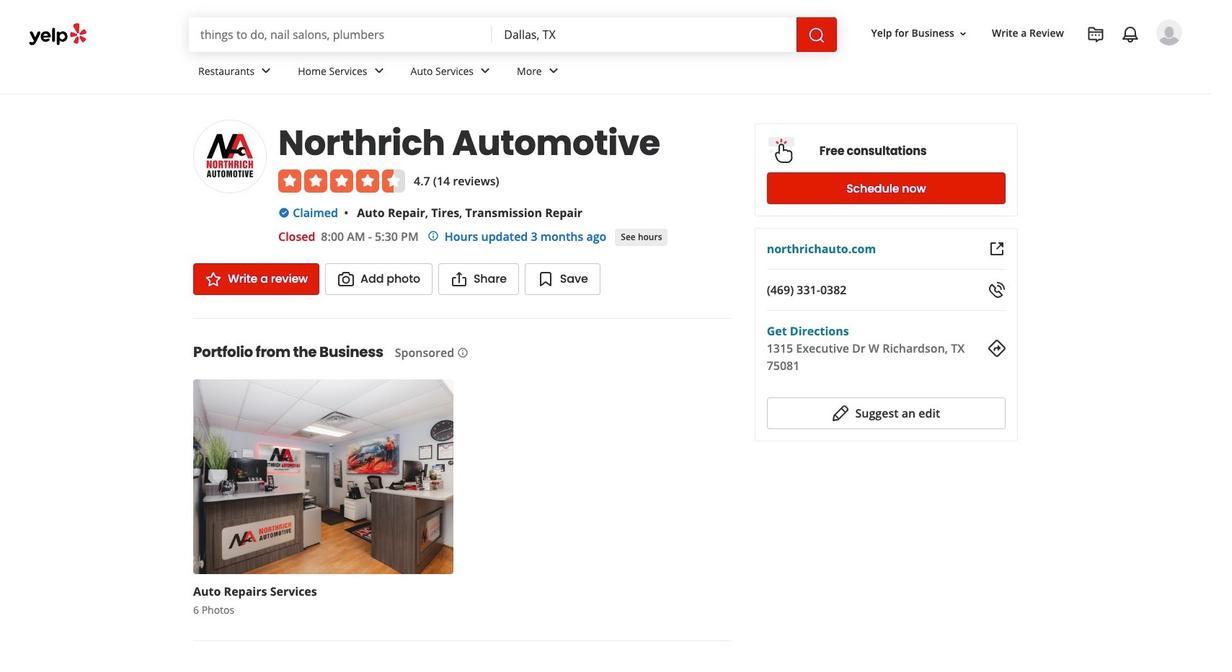 Task type: vqa. For each thing, say whether or not it's contained in the screenshot.
24 chevron down v2 image
yes



Task type: locate. For each thing, give the bounding box(es) containing it.
24 chevron down v2 image
[[370, 62, 388, 80], [477, 62, 494, 80]]

business website image
[[989, 240, 1006, 258], [989, 240, 1006, 258]]

16 claim filled v2 image
[[278, 207, 290, 219]]

1 24 chevron down v2 image from the left
[[370, 62, 388, 80]]

none field address, neighborhood, city, state or zip
[[493, 17, 797, 52]]

24 chevron down v2 image
[[258, 62, 275, 80], [545, 62, 562, 80]]

notifications image
[[1122, 26, 1140, 43]]

business logo image
[[193, 120, 267, 193]]

1 horizontal spatial 24 chevron down v2 image
[[477, 62, 494, 80]]

projects image
[[1088, 26, 1105, 43]]

None search field
[[189, 17, 837, 52]]

16 info v2 image
[[458, 347, 469, 359]]

0 horizontal spatial 24 chevron down v2 image
[[258, 62, 275, 80]]

2 none field from the left
[[493, 17, 797, 52]]

info alert
[[428, 228, 607, 245]]

things to do, nail salons, plumbers search field
[[189, 17, 493, 52]]

16 info v2 image
[[428, 230, 439, 242]]

portfolio from the business element
[[170, 318, 741, 617]]

24 share v2 image
[[451, 271, 468, 288]]

24 save outline v2 image
[[537, 271, 555, 288]]

None field
[[189, 17, 493, 52], [493, 17, 797, 52]]

0 horizontal spatial 24 chevron down v2 image
[[370, 62, 388, 80]]

24 pencil v2 image
[[833, 405, 850, 422]]

directions to the business image
[[989, 340, 1006, 357], [989, 340, 1006, 357]]

1 horizontal spatial 24 chevron down v2 image
[[545, 62, 562, 80]]

generic n. image
[[1157, 19, 1183, 45]]

business phone number image
[[989, 281, 1006, 299], [989, 281, 1006, 299]]

1 none field from the left
[[189, 17, 493, 52]]



Task type: describe. For each thing, give the bounding box(es) containing it.
none field things to do, nail salons, plumbers
[[189, 17, 493, 52]]

user actions element
[[860, 18, 1203, 107]]

24 star v2 image
[[205, 271, 222, 288]]

1 24 chevron down v2 image from the left
[[258, 62, 275, 80]]

24 camera v2 image
[[338, 271, 355, 288]]

search image
[[808, 27, 826, 44]]

business categories element
[[187, 52, 1183, 94]]

16 chevron down v2 image
[[958, 28, 969, 39]]

address, neighborhood, city, state or zip search field
[[493, 17, 797, 52]]

2 24 chevron down v2 image from the left
[[477, 62, 494, 80]]

4.7 star rating image
[[278, 170, 405, 193]]

2 24 chevron down v2 image from the left
[[545, 62, 562, 80]]



